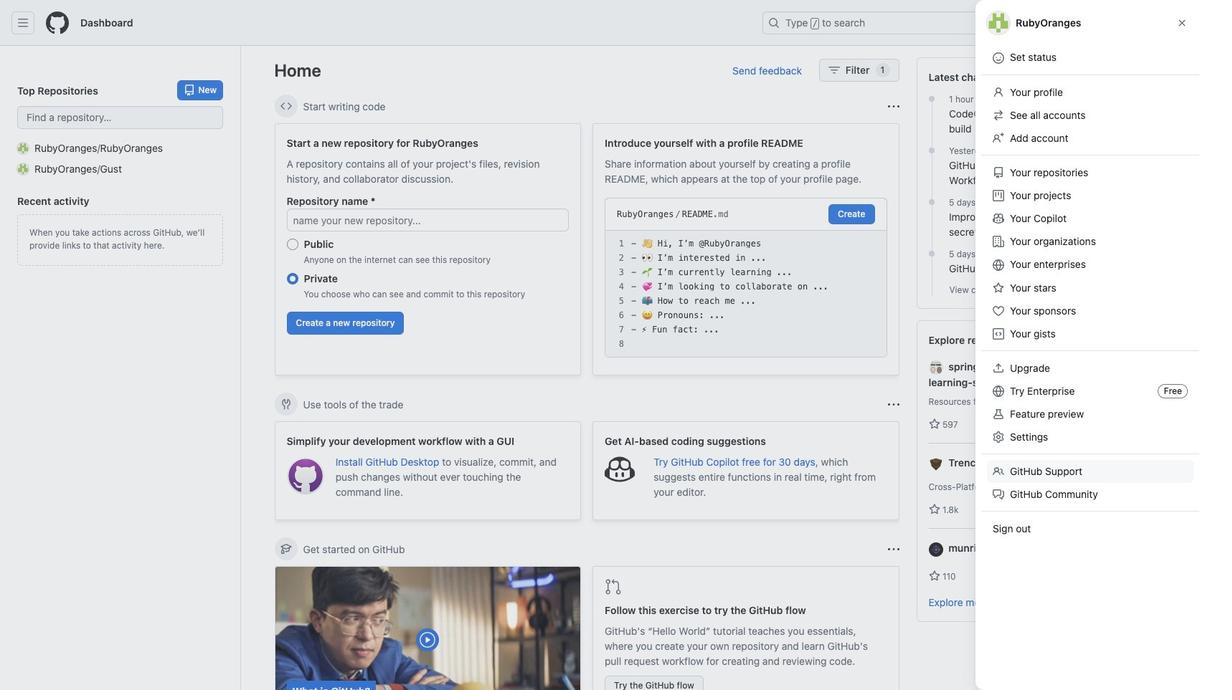Task type: locate. For each thing, give the bounding box(es) containing it.
explore element
[[917, 57, 1172, 691]]

homepage image
[[46, 11, 69, 34]]

account element
[[0, 46, 241, 691]]

dot fill image
[[926, 93, 938, 105], [926, 145, 938, 156], [926, 197, 938, 208], [926, 248, 938, 260]]

1 dot fill image from the top
[[926, 93, 938, 105]]

0 vertical spatial star image
[[929, 419, 940, 431]]

1 vertical spatial star image
[[929, 571, 940, 583]]

2 star image from the top
[[929, 571, 940, 583]]

star image
[[929, 419, 940, 431], [929, 571, 940, 583]]

1 star image from the top
[[929, 419, 940, 431]]



Task type: describe. For each thing, give the bounding box(es) containing it.
3 dot fill image from the top
[[926, 197, 938, 208]]

command palette image
[[997, 17, 1008, 29]]

4 dot fill image from the top
[[926, 248, 938, 260]]

plus image
[[1041, 17, 1053, 29]]

triangle down image
[[1058, 17, 1070, 29]]

star image
[[929, 505, 940, 516]]

2 dot fill image from the top
[[926, 145, 938, 156]]

explore repositories navigation
[[917, 321, 1172, 623]]



Task type: vqa. For each thing, say whether or not it's contained in the screenshot.
2nd star image
yes



